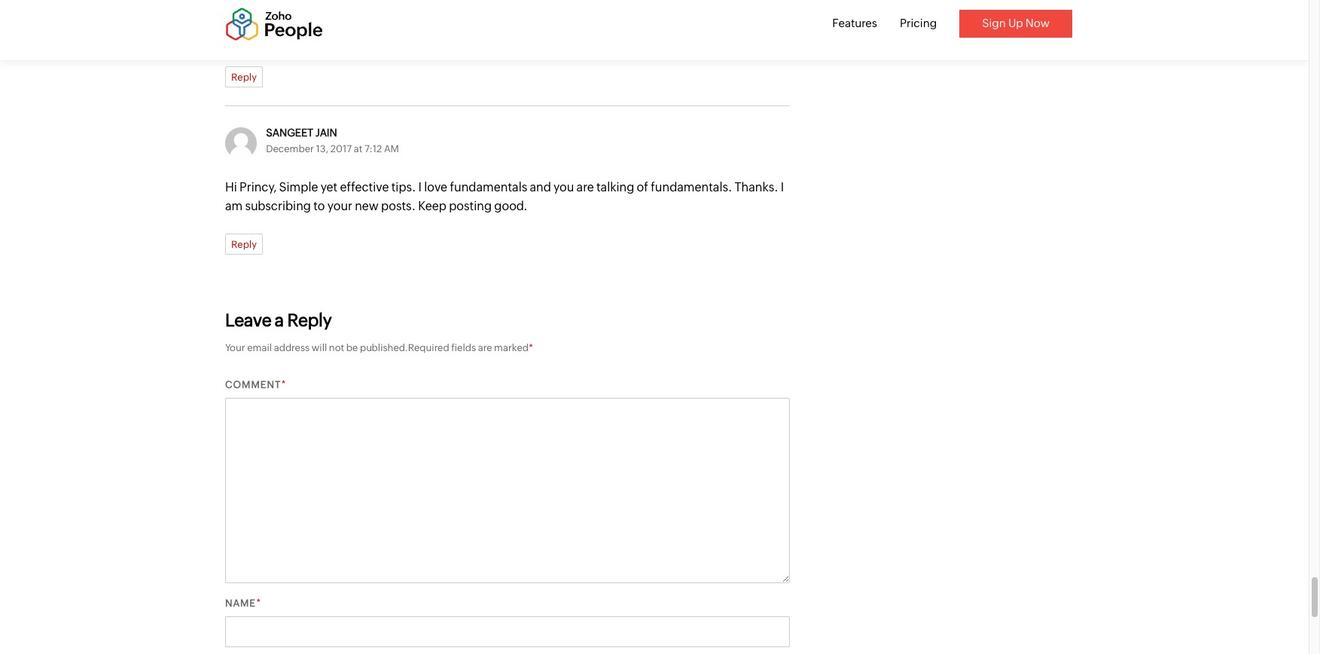 Task type: describe. For each thing, give the bounding box(es) containing it.
email
[[247, 342, 272, 353]]

amazing piece. succinct.
[[225, 32, 369, 46]]

your
[[328, 199, 353, 213]]

published.
[[360, 342, 408, 353]]

succinct.
[[315, 32, 369, 46]]

0 vertical spatial *
[[529, 342, 534, 353]]

love
[[424, 180, 448, 194]]

will
[[312, 342, 327, 353]]

at
[[354, 143, 363, 154]]

2017
[[331, 143, 352, 154]]

name
[[225, 597, 256, 608]]

1 vertical spatial are
[[478, 342, 492, 353]]

amazing
[[225, 32, 275, 46]]

reply link for hi princy, simple yet effective tips. i love fundamentals and you are talking of fundamentals. thanks. i am subscribing to your new posts. keep posting good.
[[225, 233, 263, 255]]

up
[[1009, 17, 1024, 29]]

and
[[530, 180, 551, 194]]

december 13, 2017 at 7:12 am link
[[266, 143, 399, 154]]

reply for amazing piece. succinct.
[[231, 71, 257, 83]]

sign
[[983, 17, 1007, 29]]

comment *
[[225, 378, 286, 390]]

Name text field
[[225, 616, 790, 647]]

sangeet jain
[[266, 126, 337, 138]]

princy,
[[240, 180, 277, 194]]

am
[[384, 143, 399, 154]]

new
[[355, 199, 379, 213]]

jain
[[316, 126, 337, 138]]

you
[[554, 180, 574, 194]]

of
[[637, 180, 649, 194]]

features
[[833, 17, 878, 29]]

marked
[[494, 342, 529, 353]]

13,
[[316, 143, 329, 154]]

keep
[[418, 199, 447, 213]]

piece.
[[277, 32, 312, 46]]

address
[[274, 342, 310, 353]]

hi princy, simple yet effective tips. i love fundamentals and you are talking of fundamentals. thanks. i am subscribing to your new posts. keep posting good.
[[225, 180, 785, 213]]

leave
[[225, 311, 272, 330]]

2 vertical spatial reply
[[287, 311, 332, 330]]

name *
[[225, 596, 261, 608]]

are inside the hi princy, simple yet effective tips. i love fundamentals and you are talking of fundamentals. thanks. i am subscribing to your new posts. keep posting good.
[[577, 180, 594, 194]]

2 i from the left
[[781, 180, 785, 194]]

hi
[[225, 180, 237, 194]]

1 i from the left
[[419, 180, 422, 194]]

features link
[[833, 17, 878, 29]]

your email address will not be published. required fields are marked *
[[225, 342, 534, 353]]

posts.
[[381, 199, 416, 213]]



Task type: vqa. For each thing, say whether or not it's contained in the screenshot.
25,
no



Task type: locate. For each thing, give the bounding box(es) containing it.
are right fields
[[478, 342, 492, 353]]

pricing link
[[900, 17, 938, 29]]

fields
[[452, 342, 476, 353]]

*
[[529, 342, 534, 353], [281, 378, 286, 390], [256, 596, 261, 608]]

* for comment *
[[281, 378, 286, 390]]

reply link down amazing
[[225, 66, 263, 87]]

7:12
[[365, 143, 382, 154]]

now
[[1026, 17, 1050, 29]]

reply up will
[[287, 311, 332, 330]]

* for name *
[[256, 596, 261, 608]]

talking
[[597, 180, 635, 194]]

comment
[[225, 379, 281, 390]]

are
[[577, 180, 594, 194], [478, 342, 492, 353]]

fundamentals
[[450, 180, 528, 194]]

0 horizontal spatial *
[[256, 596, 261, 608]]

sangeet
[[266, 126, 314, 138]]

1 horizontal spatial are
[[577, 180, 594, 194]]

required
[[408, 342, 450, 353]]

reply
[[231, 71, 257, 83], [231, 239, 257, 250], [287, 311, 332, 330]]

am
[[225, 199, 243, 213]]

i
[[419, 180, 422, 194], [781, 180, 785, 194]]

reply link
[[225, 66, 263, 87], [225, 233, 263, 255]]

subscribing
[[245, 199, 311, 213]]

tips.
[[392, 180, 416, 194]]

yet
[[321, 180, 338, 194]]

0 vertical spatial reply link
[[225, 66, 263, 87]]

reply link for amazing piece. succinct.
[[225, 66, 263, 87]]

1 horizontal spatial *
[[281, 378, 286, 390]]

2 horizontal spatial *
[[529, 342, 534, 353]]

0 vertical spatial are
[[577, 180, 594, 194]]

i left love
[[419, 180, 422, 194]]

1 vertical spatial reply
[[231, 239, 257, 250]]

reply for hi princy, simple yet effective tips. i love fundamentals and you are talking of fundamentals. thanks. i am subscribing to your new posts. keep posting good.
[[231, 239, 257, 250]]

leave a reply
[[225, 311, 332, 330]]

2 reply link from the top
[[225, 233, 263, 255]]

2 vertical spatial *
[[256, 596, 261, 608]]

effective
[[340, 180, 389, 194]]

sign up now link
[[960, 10, 1073, 37]]

pricing
[[900, 17, 938, 29]]

not
[[329, 342, 344, 353]]

0 horizontal spatial i
[[419, 180, 422, 194]]

a
[[275, 311, 284, 330]]

december 13, 2017 at 7:12 am
[[266, 143, 399, 154]]

0 horizontal spatial are
[[478, 342, 492, 353]]

i right thanks.
[[781, 180, 785, 194]]

are right you
[[577, 180, 594, 194]]

thanks.
[[735, 180, 779, 194]]

0 vertical spatial reply
[[231, 71, 257, 83]]

reply link down am
[[225, 233, 263, 255]]

fundamentals.
[[651, 180, 733, 194]]

be
[[346, 342, 358, 353]]

december
[[266, 143, 314, 154]]

1 vertical spatial *
[[281, 378, 286, 390]]

to
[[314, 199, 325, 213]]

reply down am
[[231, 239, 257, 250]]

good.
[[495, 199, 528, 213]]

1 reply link from the top
[[225, 66, 263, 87]]

Comment text field
[[225, 397, 790, 583]]

1 horizontal spatial i
[[781, 180, 785, 194]]

reply down amazing
[[231, 71, 257, 83]]

your
[[225, 342, 245, 353]]

1 vertical spatial reply link
[[225, 233, 263, 255]]

sign up now
[[983, 17, 1050, 29]]

posting
[[449, 199, 492, 213]]

simple
[[279, 180, 318, 194]]



